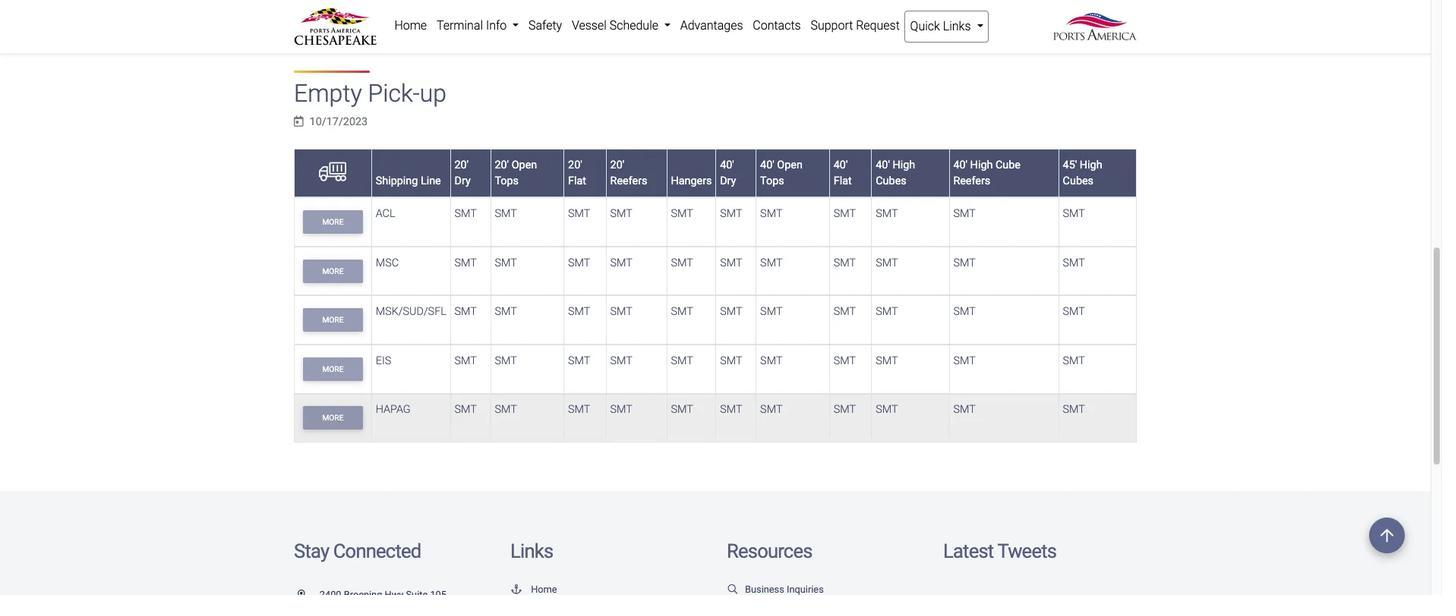 Task type: describe. For each thing, give the bounding box(es) containing it.
tops for 20'
[[495, 175, 519, 188]]

quick
[[911, 19, 940, 33]]

safety link
[[524, 11, 567, 41]]

support request link
[[806, 11, 905, 41]]

quick links
[[911, 19, 974, 33]]

terminal info link
[[432, 11, 524, 41]]

40' for 40' flat
[[834, 158, 848, 171]]

10/17/2023
[[310, 116, 368, 129]]

business inquiries
[[745, 584, 824, 595]]

safety
[[529, 18, 562, 33]]

acl
[[376, 207, 395, 220]]

advantages
[[680, 18, 743, 33]]

45' high cubes
[[1063, 158, 1103, 188]]

40' for 40' dry
[[720, 158, 734, 171]]

quick links link
[[905, 11, 989, 43]]

40' open tops
[[760, 158, 803, 188]]

open for 20' open tops
[[512, 158, 537, 171]]

empty
[[294, 79, 362, 108]]

vessel schedule link
[[567, 11, 676, 41]]

dry for 40' dry
[[720, 175, 736, 188]]

empty pick-up
[[294, 79, 447, 108]]

request
[[856, 18, 900, 33]]

latest tweets
[[943, 540, 1057, 563]]

40' flat
[[834, 158, 852, 188]]

terminal info
[[437, 18, 510, 33]]

advantages link
[[676, 11, 748, 41]]

20' flat
[[568, 158, 586, 188]]

business
[[745, 584, 785, 595]]

shipping
[[376, 175, 418, 188]]

dry for 20' dry
[[455, 175, 471, 188]]

40' for 40' high cube reefers
[[954, 158, 968, 171]]

shipping line
[[376, 175, 441, 188]]

0 horizontal spatial home link
[[390, 11, 432, 41]]

cubes for 45'
[[1063, 175, 1094, 188]]

anchor image
[[510, 585, 523, 595]]

hangers
[[671, 175, 712, 188]]

open for 40' open tops
[[777, 158, 803, 171]]

support
[[811, 18, 853, 33]]

business inquiries link
[[727, 584, 824, 595]]

cube
[[996, 158, 1021, 171]]

support request
[[811, 18, 900, 33]]

reefers inside 40' high cube reefers
[[954, 175, 991, 188]]

1 horizontal spatial links
[[943, 19, 971, 33]]

contacts link
[[748, 11, 806, 41]]

line
[[421, 175, 441, 188]]

1 horizontal spatial home
[[531, 584, 557, 595]]

go to top image
[[1370, 518, 1405, 554]]

20' open tops
[[495, 158, 537, 188]]

45'
[[1063, 158, 1077, 171]]

msc
[[376, 256, 399, 269]]

resources
[[727, 540, 813, 563]]

20' for 20' dry
[[455, 158, 469, 171]]

stay
[[294, 540, 329, 563]]



Task type: locate. For each thing, give the bounding box(es) containing it.
0 horizontal spatial tops
[[495, 175, 519, 188]]

up
[[420, 79, 447, 108]]

20' right 20' dry
[[495, 158, 509, 171]]

0 vertical spatial home
[[395, 18, 427, 33]]

connected
[[333, 540, 421, 563]]

flat for 40' flat
[[834, 175, 852, 188]]

40' inside 40' dry
[[720, 158, 734, 171]]

info
[[486, 18, 507, 33]]

home left terminal
[[395, 18, 427, 33]]

2 cubes from the left
[[1063, 175, 1094, 188]]

high right 40' flat
[[893, 158, 916, 171]]

links right quick at right
[[943, 19, 971, 33]]

0 horizontal spatial high
[[893, 158, 916, 171]]

40' right 40' dry at the top of the page
[[760, 158, 775, 171]]

open left 20' flat at top
[[512, 158, 537, 171]]

0 vertical spatial home link
[[390, 11, 432, 41]]

tops
[[495, 175, 519, 188], [760, 175, 784, 188]]

40' left 40' open tops
[[720, 158, 734, 171]]

1 vertical spatial home link
[[510, 584, 557, 595]]

eis
[[376, 354, 391, 367]]

calendar day image
[[294, 117, 304, 127]]

20' for 20' open tops
[[495, 158, 509, 171]]

flat for 20' flat
[[568, 175, 586, 188]]

20' for 20' flat
[[568, 158, 582, 171]]

40' for 40' high cubes
[[876, 158, 890, 171]]

open inside 20' open tops
[[512, 158, 537, 171]]

0 horizontal spatial flat
[[568, 175, 586, 188]]

2 20' from the left
[[495, 158, 509, 171]]

open inside 40' open tops
[[777, 158, 803, 171]]

2 reefers from the left
[[954, 175, 991, 188]]

vessel schedule
[[572, 18, 662, 33]]

40' inside 40' flat
[[834, 158, 848, 171]]

0 horizontal spatial home
[[395, 18, 427, 33]]

20' for 20' reefers
[[610, 158, 625, 171]]

dry
[[455, 175, 471, 188], [720, 175, 736, 188]]

tweets
[[998, 540, 1057, 563]]

20' left 20' reefers
[[568, 158, 582, 171]]

40' left cube
[[954, 158, 968, 171]]

2 40' from the left
[[760, 158, 775, 171]]

20'
[[455, 158, 469, 171], [495, 158, 509, 171], [568, 158, 582, 171], [610, 158, 625, 171]]

0 horizontal spatial links
[[510, 540, 553, 563]]

tops inside 20' open tops
[[495, 175, 519, 188]]

smt
[[455, 207, 477, 220], [495, 207, 517, 220], [568, 207, 591, 220], [610, 207, 633, 220], [671, 207, 693, 220], [720, 207, 743, 220], [760, 207, 783, 220], [834, 207, 856, 220], [876, 207, 898, 220], [954, 207, 976, 220], [1063, 207, 1085, 220], [455, 256, 477, 269], [495, 256, 517, 269], [568, 256, 591, 269], [610, 256, 633, 269], [671, 256, 693, 269], [720, 256, 743, 269], [760, 256, 783, 269], [834, 256, 856, 269], [876, 256, 898, 269], [954, 256, 976, 269], [1063, 256, 1085, 269], [455, 305, 477, 318], [495, 305, 517, 318], [568, 305, 591, 318], [610, 305, 633, 318], [671, 305, 693, 318], [720, 305, 743, 318], [760, 305, 783, 318], [834, 305, 856, 318], [876, 305, 898, 318], [954, 305, 976, 318], [1063, 305, 1085, 318], [455, 354, 477, 367], [495, 354, 517, 367], [568, 354, 591, 367], [610, 354, 633, 367], [671, 354, 693, 367], [720, 354, 743, 367], [760, 354, 783, 367], [834, 354, 856, 367], [876, 354, 898, 367], [954, 354, 976, 367], [1063, 354, 1085, 367], [455, 403, 477, 416], [495, 403, 517, 416], [568, 403, 591, 416], [610, 403, 633, 416], [671, 403, 693, 416], [720, 403, 743, 416], [760, 403, 783, 416], [834, 403, 856, 416], [876, 403, 898, 416], [954, 403, 976, 416], [1063, 403, 1085, 416]]

open left 40' flat
[[777, 158, 803, 171]]

5 40' from the left
[[954, 158, 968, 171]]

contacts
[[753, 18, 801, 33]]

links up anchor icon
[[510, 540, 553, 563]]

home
[[395, 18, 427, 33], [531, 584, 557, 595]]

40' high cube reefers
[[954, 158, 1021, 188]]

inquiries
[[787, 584, 824, 595]]

40'
[[720, 158, 734, 171], [760, 158, 775, 171], [834, 158, 848, 171], [876, 158, 890, 171], [954, 158, 968, 171]]

0 vertical spatial links
[[943, 19, 971, 33]]

links
[[943, 19, 971, 33], [510, 540, 553, 563]]

cubes right 40' flat
[[876, 175, 907, 188]]

cubes inside 40' high cubes
[[876, 175, 907, 188]]

terminal
[[437, 18, 483, 33]]

map marker alt image
[[298, 591, 317, 596]]

40' left 40' high cubes
[[834, 158, 848, 171]]

0 horizontal spatial cubes
[[876, 175, 907, 188]]

1 horizontal spatial open
[[777, 158, 803, 171]]

pick-
[[368, 79, 420, 108]]

1 40' from the left
[[720, 158, 734, 171]]

flat left 40' high cubes
[[834, 175, 852, 188]]

2 open from the left
[[777, 158, 803, 171]]

1 horizontal spatial dry
[[720, 175, 736, 188]]

vessel
[[572, 18, 607, 33]]

1 horizontal spatial cubes
[[1063, 175, 1094, 188]]

40' inside 40' open tops
[[760, 158, 775, 171]]

flat
[[568, 175, 586, 188], [834, 175, 852, 188]]

1 flat from the left
[[568, 175, 586, 188]]

msk/sud/sfl
[[376, 305, 447, 318]]

cubes inside 45' high cubes
[[1063, 175, 1094, 188]]

1 dry from the left
[[455, 175, 471, 188]]

1 horizontal spatial flat
[[834, 175, 852, 188]]

0 horizontal spatial open
[[512, 158, 537, 171]]

high right the 45'
[[1080, 158, 1103, 171]]

20' reefers
[[610, 158, 648, 188]]

3 40' from the left
[[834, 158, 848, 171]]

tops right 20' dry
[[495, 175, 519, 188]]

20' inside 20' flat
[[568, 158, 582, 171]]

high for 40' high cubes
[[893, 158, 916, 171]]

high for 45' high cubes
[[1080, 158, 1103, 171]]

1 horizontal spatial home link
[[510, 584, 557, 595]]

1 tops from the left
[[495, 175, 519, 188]]

3 20' from the left
[[568, 158, 582, 171]]

tops inside 40' open tops
[[760, 175, 784, 188]]

tops right 40' dry at the top of the page
[[760, 175, 784, 188]]

high
[[893, 158, 916, 171], [971, 158, 993, 171], [1080, 158, 1103, 171]]

cubes down the 45'
[[1063, 175, 1094, 188]]

1 horizontal spatial reefers
[[954, 175, 991, 188]]

3 high from the left
[[1080, 158, 1103, 171]]

1 cubes from the left
[[876, 175, 907, 188]]

2 horizontal spatial high
[[1080, 158, 1103, 171]]

high for 40' high cube reefers
[[971, 158, 993, 171]]

2 flat from the left
[[834, 175, 852, 188]]

1 horizontal spatial high
[[971, 158, 993, 171]]

dry right line
[[455, 175, 471, 188]]

latest
[[943, 540, 994, 563]]

40' dry
[[720, 158, 736, 188]]

20' inside 20' open tops
[[495, 158, 509, 171]]

0 horizontal spatial dry
[[455, 175, 471, 188]]

2 high from the left
[[971, 158, 993, 171]]

cubes
[[876, 175, 907, 188], [1063, 175, 1094, 188]]

1 open from the left
[[512, 158, 537, 171]]

reefers
[[610, 175, 648, 188], [954, 175, 991, 188]]

high inside 40' high cube reefers
[[971, 158, 993, 171]]

high inside 45' high cubes
[[1080, 158, 1103, 171]]

1 reefers from the left
[[610, 175, 648, 188]]

high left cube
[[971, 158, 993, 171]]

1 high from the left
[[893, 158, 916, 171]]

4 20' from the left
[[610, 158, 625, 171]]

search image
[[727, 585, 739, 595]]

1 vertical spatial home
[[531, 584, 557, 595]]

stay connected
[[294, 540, 421, 563]]

open
[[512, 158, 537, 171], [777, 158, 803, 171]]

flat left 20' reefers
[[568, 175, 586, 188]]

20' dry
[[455, 158, 471, 188]]

home right anchor icon
[[531, 584, 557, 595]]

20' inside 20' dry
[[455, 158, 469, 171]]

tops for 40'
[[760, 175, 784, 188]]

20' left 20' open tops
[[455, 158, 469, 171]]

4 40' from the left
[[876, 158, 890, 171]]

1 horizontal spatial tops
[[760, 175, 784, 188]]

dry right hangers at the top left of page
[[720, 175, 736, 188]]

1 vertical spatial links
[[510, 540, 553, 563]]

20' inside 20' reefers
[[610, 158, 625, 171]]

hapag
[[376, 403, 411, 416]]

1 20' from the left
[[455, 158, 469, 171]]

2 dry from the left
[[720, 175, 736, 188]]

0 horizontal spatial reefers
[[610, 175, 648, 188]]

cubes for 40'
[[876, 175, 907, 188]]

40' for 40' open tops
[[760, 158, 775, 171]]

high inside 40' high cubes
[[893, 158, 916, 171]]

40' inside 40' high cubes
[[876, 158, 890, 171]]

40' right 40' flat
[[876, 158, 890, 171]]

home link
[[390, 11, 432, 41], [510, 584, 557, 595]]

2 tops from the left
[[760, 175, 784, 188]]

40' high cubes
[[876, 158, 916, 188]]

20' right 20' flat at top
[[610, 158, 625, 171]]

40' inside 40' high cube reefers
[[954, 158, 968, 171]]

schedule
[[610, 18, 659, 33]]



Task type: vqa. For each thing, say whether or not it's contained in the screenshot.
"20'" corresponding to 20' Reefers
yes



